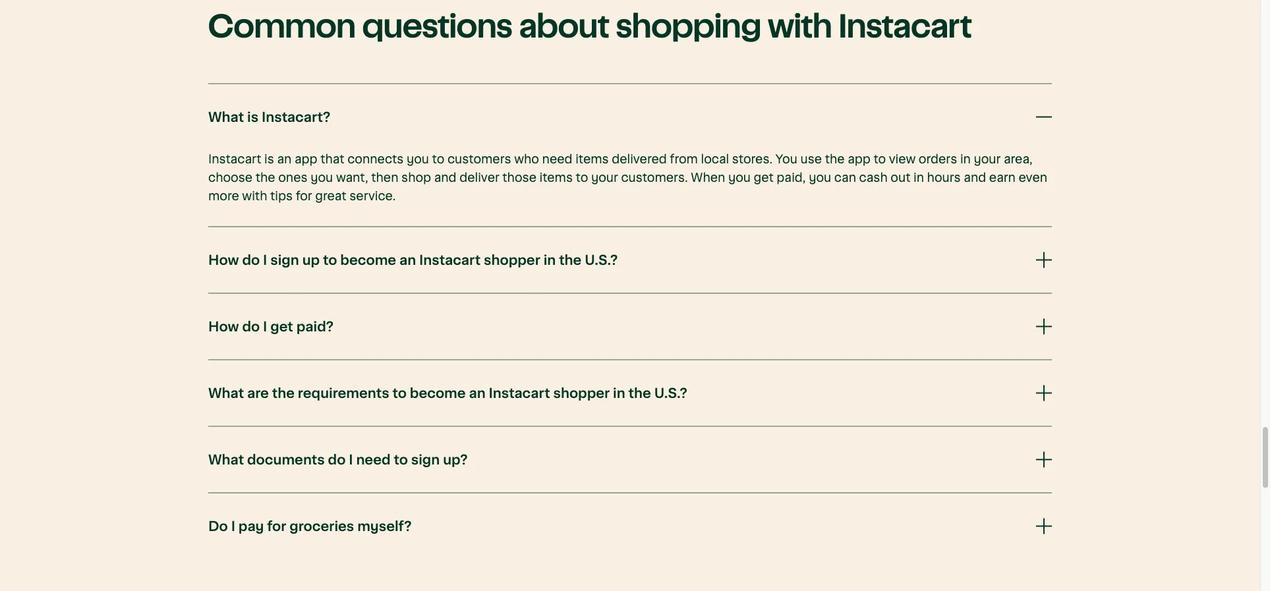 Task type: vqa. For each thing, say whether or not it's contained in the screenshot.
The "Carrot" image
no



Task type: locate. For each thing, give the bounding box(es) containing it.
0 vertical spatial shopper
[[484, 253, 541, 268]]

instacart inside button
[[489, 387, 550, 401]]

is
[[247, 110, 259, 125], [264, 153, 274, 166]]

1 vertical spatial is
[[264, 153, 274, 166]]

you down stores.
[[729, 172, 751, 184]]

you
[[407, 153, 429, 166], [311, 172, 333, 184], [729, 172, 751, 184], [809, 172, 832, 184]]

questions
[[363, 12, 513, 43]]

out
[[891, 172, 911, 184]]

how for how do i sign up to become an instacart shopper in the u.s.?
[[208, 253, 239, 268]]

instacart inside button
[[419, 253, 481, 268]]

0 horizontal spatial with
[[242, 190, 267, 203]]

1 horizontal spatial need
[[542, 153, 573, 166]]

1 vertical spatial need
[[356, 453, 391, 468]]

are
[[247, 387, 269, 401]]

1 horizontal spatial for
[[296, 190, 312, 203]]

who
[[515, 153, 539, 166]]

about
[[519, 12, 610, 43]]

shopper
[[484, 253, 541, 268], [554, 387, 610, 401]]

0 vertical spatial u.s.?
[[585, 253, 618, 268]]

1 vertical spatial u.s.?
[[655, 387, 688, 401]]

how
[[208, 253, 239, 268], [208, 320, 239, 334]]

2 horizontal spatial an
[[469, 387, 486, 401]]

for down ones
[[296, 190, 312, 203]]

1 vertical spatial get
[[271, 320, 293, 334]]

sign inside how do i sign up to become an instacart shopper in the u.s.? button
[[271, 253, 299, 268]]

you down use
[[809, 172, 832, 184]]

view
[[889, 153, 916, 166]]

0 vertical spatial an
[[277, 153, 292, 166]]

orders
[[919, 153, 958, 166]]

your down delivered
[[591, 172, 618, 184]]

2 app from the left
[[848, 153, 871, 166]]

do left up
[[242, 253, 260, 268]]

customers.
[[621, 172, 688, 184]]

0 vertical spatial your
[[974, 153, 1001, 166]]

you
[[776, 153, 798, 166]]

in
[[961, 153, 971, 166], [914, 172, 925, 184], [544, 253, 556, 268], [613, 387, 626, 401]]

and right shop at the left top of page
[[434, 172, 457, 184]]

0 horizontal spatial sign
[[271, 253, 299, 268]]

how do i sign up to become an instacart shopper in the u.s.?
[[208, 253, 618, 268]]

with inside instacart is an app that connects you to customers who need items delivered from local stores. you use the app to view orders in your area, choose the ones you want, then shop and deliver those items to your customers. when you get paid, you can cash out in hours and earn even more with tips for great service.
[[242, 190, 267, 203]]

sign
[[271, 253, 299, 268], [411, 453, 440, 468]]

1 horizontal spatial is
[[264, 153, 274, 166]]

items right those
[[540, 172, 573, 184]]

that
[[321, 153, 345, 166]]

get down stores.
[[754, 172, 774, 184]]

what up choose
[[208, 110, 244, 125]]

choose
[[208, 172, 253, 184]]

0 vertical spatial need
[[542, 153, 573, 166]]

0 horizontal spatial for
[[267, 520, 286, 534]]

instacart
[[839, 12, 973, 43], [208, 153, 261, 166], [419, 253, 481, 268], [489, 387, 550, 401]]

for inside instacart is an app that connects you to customers who need items delivered from local stores. you use the app to view orders in your area, choose the ones you want, then shop and deliver those items to your customers. when you get paid, you can cash out in hours and earn even more with tips for great service.
[[296, 190, 312, 203]]

1 what from the top
[[208, 110, 244, 125]]

0 vertical spatial items
[[576, 153, 609, 166]]

in inside button
[[613, 387, 626, 401]]

0 horizontal spatial an
[[277, 153, 292, 166]]

what for what is instacart?
[[208, 110, 244, 125]]

how do i get paid? button
[[208, 294, 1053, 360]]

1 how from the top
[[208, 253, 239, 268]]

0 horizontal spatial app
[[295, 153, 318, 166]]

how do i sign up to become an instacart shopper in the u.s.? button
[[208, 228, 1053, 294]]

do i pay for groceries myself?
[[208, 520, 412, 534]]

0 horizontal spatial shopper
[[484, 253, 541, 268]]

need inside what documents do i need to sign up? button
[[356, 453, 391, 468]]

what is instacart? button
[[208, 84, 1053, 150]]

what left documents
[[208, 453, 244, 468]]

great
[[315, 190, 347, 203]]

do left paid? at the bottom of the page
[[242, 320, 260, 334]]

to right those
[[576, 172, 588, 184]]

shopper inside button
[[554, 387, 610, 401]]

get inside instacart is an app that connects you to customers who need items delivered from local stores. you use the app to view orders in your area, choose the ones you want, then shop and deliver those items to your customers. when you get paid, you can cash out in hours and earn even more with tips for great service.
[[754, 172, 774, 184]]

shopping
[[616, 12, 762, 43]]

with
[[768, 12, 832, 43], [242, 190, 267, 203]]

an
[[277, 153, 292, 166], [400, 253, 416, 268], [469, 387, 486, 401]]

1 vertical spatial for
[[267, 520, 286, 534]]

is inside what is instacart? button
[[247, 110, 259, 125]]

1 horizontal spatial become
[[410, 387, 466, 401]]

app up can
[[848, 153, 871, 166]]

from
[[670, 153, 698, 166]]

2 vertical spatial do
[[328, 453, 346, 468]]

what
[[208, 110, 244, 125], [208, 387, 244, 401], [208, 453, 244, 468]]

0 vertical spatial how
[[208, 253, 239, 268]]

0 vertical spatial for
[[296, 190, 312, 203]]

more
[[208, 190, 239, 203]]

i left paid? at the bottom of the page
[[263, 320, 267, 334]]

pay
[[239, 520, 264, 534]]

get left paid? at the bottom of the page
[[271, 320, 293, 334]]

is for instacart
[[264, 153, 274, 166]]

2 what from the top
[[208, 387, 244, 401]]

to inside button
[[323, 253, 337, 268]]

i left up
[[263, 253, 267, 268]]

1 horizontal spatial get
[[754, 172, 774, 184]]

0 horizontal spatial u.s.?
[[585, 253, 618, 268]]

sign left up
[[271, 253, 299, 268]]

the
[[825, 153, 845, 166], [256, 172, 275, 184], [559, 253, 582, 268], [272, 387, 295, 401], [629, 387, 651, 401]]

1 vertical spatial items
[[540, 172, 573, 184]]

an inside how do i sign up to become an instacart shopper in the u.s.? button
[[400, 253, 416, 268]]

3 what from the top
[[208, 453, 244, 468]]

do right documents
[[328, 453, 346, 468]]

1 vertical spatial what
[[208, 387, 244, 401]]

1 vertical spatial with
[[242, 190, 267, 203]]

0 horizontal spatial become
[[341, 253, 396, 268]]

1 horizontal spatial app
[[848, 153, 871, 166]]

1 horizontal spatial an
[[400, 253, 416, 268]]

need
[[542, 153, 573, 166], [356, 453, 391, 468]]

0 vertical spatial what
[[208, 110, 244, 125]]

0 vertical spatial sign
[[271, 253, 299, 268]]

myself?
[[358, 520, 412, 534]]

your
[[974, 153, 1001, 166], [591, 172, 618, 184]]

2 vertical spatial what
[[208, 453, 244, 468]]

get
[[754, 172, 774, 184], [271, 320, 293, 334]]

delivered
[[612, 153, 667, 166]]

and left earn
[[964, 172, 987, 184]]

0 horizontal spatial get
[[271, 320, 293, 334]]

0 horizontal spatial is
[[247, 110, 259, 125]]

up?
[[443, 453, 468, 468]]

0 horizontal spatial need
[[356, 453, 391, 468]]

requirements
[[298, 387, 389, 401]]

stores.
[[733, 153, 773, 166]]

common questions about shopping with instacart
[[208, 12, 973, 43]]

1 horizontal spatial items
[[576, 153, 609, 166]]

for inside button
[[267, 520, 286, 534]]

2 how from the top
[[208, 320, 239, 334]]

and
[[434, 172, 457, 184], [964, 172, 987, 184]]

1 vertical spatial do
[[242, 320, 260, 334]]

what inside button
[[208, 110, 244, 125]]

for right pay
[[267, 520, 286, 534]]

what left are
[[208, 387, 244, 401]]

0 vertical spatial do
[[242, 253, 260, 268]]

0 horizontal spatial your
[[591, 172, 618, 184]]

is up tips
[[264, 153, 274, 166]]

up
[[302, 253, 320, 268]]

do
[[242, 253, 260, 268], [242, 320, 260, 334], [328, 453, 346, 468]]

groceries
[[290, 520, 354, 534]]

to left customers
[[432, 153, 445, 166]]

0 vertical spatial become
[[341, 253, 396, 268]]

items left delivered
[[576, 153, 609, 166]]

2 vertical spatial an
[[469, 387, 486, 401]]

become
[[341, 253, 396, 268], [410, 387, 466, 401]]

1 vertical spatial become
[[410, 387, 466, 401]]

the inside how do i sign up to become an instacart shopper in the u.s.? button
[[559, 253, 582, 268]]

0 horizontal spatial and
[[434, 172, 457, 184]]

i
[[263, 253, 267, 268], [263, 320, 267, 334], [349, 453, 353, 468], [231, 520, 235, 534]]

1 horizontal spatial sign
[[411, 453, 440, 468]]

tips
[[270, 190, 293, 203]]

paid?
[[297, 320, 334, 334]]

1 vertical spatial shopper
[[554, 387, 610, 401]]

do for get
[[242, 320, 260, 334]]

0 vertical spatial get
[[754, 172, 774, 184]]

is left instacart?
[[247, 110, 259, 125]]

for
[[296, 190, 312, 203], [267, 520, 286, 534]]

1 vertical spatial how
[[208, 320, 239, 334]]

1 vertical spatial sign
[[411, 453, 440, 468]]

is for what
[[247, 110, 259, 125]]

1 horizontal spatial with
[[768, 12, 832, 43]]

what for what are the requirements to become an instacart shopper in the u.s.?
[[208, 387, 244, 401]]

ones
[[278, 172, 308, 184]]

how for how do i get paid?
[[208, 320, 239, 334]]

u.s.?
[[585, 253, 618, 268], [655, 387, 688, 401]]

even
[[1019, 172, 1048, 184]]

1 vertical spatial an
[[400, 253, 416, 268]]

0 vertical spatial is
[[247, 110, 259, 125]]

sign left up?
[[411, 453, 440, 468]]

app
[[295, 153, 318, 166], [848, 153, 871, 166]]

1 horizontal spatial and
[[964, 172, 987, 184]]

1 horizontal spatial shopper
[[554, 387, 610, 401]]

items
[[576, 153, 609, 166], [540, 172, 573, 184]]

is inside instacart is an app that connects you to customers who need items delivered from local stores. you use the app to view orders in your area, choose the ones you want, then shop and deliver those items to your customers. when you get paid, you can cash out in hours and earn even more with tips for great service.
[[264, 153, 274, 166]]

app up ones
[[295, 153, 318, 166]]

to right up
[[323, 253, 337, 268]]

1 horizontal spatial u.s.?
[[655, 387, 688, 401]]

your up earn
[[974, 153, 1001, 166]]

to
[[432, 153, 445, 166], [874, 153, 886, 166], [576, 172, 588, 184], [323, 253, 337, 268], [393, 387, 407, 401], [394, 453, 408, 468]]

connects
[[348, 153, 404, 166]]



Task type: describe. For each thing, give the bounding box(es) containing it.
1 vertical spatial your
[[591, 172, 618, 184]]

what documents do i need to sign up?
[[208, 453, 468, 468]]

instacart inside instacart is an app that connects you to customers who need items delivered from local stores. you use the app to view orders in your area, choose the ones you want, then shop and deliver those items to your customers. when you get paid, you can cash out in hours and earn even more with tips for great service.
[[208, 153, 261, 166]]

1 and from the left
[[434, 172, 457, 184]]

what for what documents do i need to sign up?
[[208, 453, 244, 468]]

u.s.? inside button
[[655, 387, 688, 401]]

become inside button
[[410, 387, 466, 401]]

to left up?
[[394, 453, 408, 468]]

do
[[208, 520, 228, 534]]

customers
[[448, 153, 511, 166]]

use
[[801, 153, 822, 166]]

get inside button
[[271, 320, 293, 334]]

how do i get paid?
[[208, 320, 334, 334]]

when
[[691, 172, 726, 184]]

0 vertical spatial with
[[768, 12, 832, 43]]

in inside button
[[544, 253, 556, 268]]

1 horizontal spatial your
[[974, 153, 1001, 166]]

i right documents
[[349, 453, 353, 468]]

what are the requirements to become an instacart shopper in the u.s.? button
[[208, 361, 1053, 427]]

what are the requirements to become an instacart shopper in the u.s.?
[[208, 387, 688, 401]]

service.
[[350, 190, 396, 203]]

2 and from the left
[[964, 172, 987, 184]]

need inside instacart is an app that connects you to customers who need items delivered from local stores. you use the app to view orders in your area, choose the ones you want, then shop and deliver those items to your customers. when you get paid, you can cash out in hours and earn even more with tips for great service.
[[542, 153, 573, 166]]

shop
[[402, 172, 431, 184]]

area,
[[1004, 153, 1033, 166]]

an inside what are the requirements to become an instacart shopper in the u.s.? button
[[469, 387, 486, 401]]

then
[[371, 172, 399, 184]]

paid,
[[777, 172, 806, 184]]

common
[[208, 12, 356, 43]]

can
[[835, 172, 857, 184]]

what documents do i need to sign up? button
[[208, 427, 1053, 493]]

instacart?
[[262, 110, 331, 125]]

do i pay for groceries myself? button
[[208, 494, 1053, 560]]

hours
[[928, 172, 961, 184]]

to up cash
[[874, 153, 886, 166]]

documents
[[247, 453, 325, 468]]

want,
[[336, 172, 368, 184]]

become inside button
[[341, 253, 396, 268]]

you up great
[[311, 172, 333, 184]]

1 app from the left
[[295, 153, 318, 166]]

0 horizontal spatial items
[[540, 172, 573, 184]]

sign inside what documents do i need to sign up? button
[[411, 453, 440, 468]]

i right do
[[231, 520, 235, 534]]

instacart is an app that connects you to customers who need items delivered from local stores. you use the app to view orders in your area, choose the ones you want, then shop and deliver those items to your customers. when you get paid, you can cash out in hours and earn even more with tips for great service.
[[208, 153, 1048, 203]]

shopper inside button
[[484, 253, 541, 268]]

cash
[[860, 172, 888, 184]]

you up shop at the left top of page
[[407, 153, 429, 166]]

an inside instacart is an app that connects you to customers who need items delivered from local stores. you use the app to view orders in your area, choose the ones you want, then shop and deliver those items to your customers. when you get paid, you can cash out in hours and earn even more with tips for great service.
[[277, 153, 292, 166]]

local
[[701, 153, 730, 166]]

those
[[503, 172, 537, 184]]

deliver
[[460, 172, 500, 184]]

do for sign
[[242, 253, 260, 268]]

what is instacart?
[[208, 110, 331, 125]]

do inside button
[[328, 453, 346, 468]]

to right requirements
[[393, 387, 407, 401]]

earn
[[990, 172, 1016, 184]]

u.s.? inside button
[[585, 253, 618, 268]]



